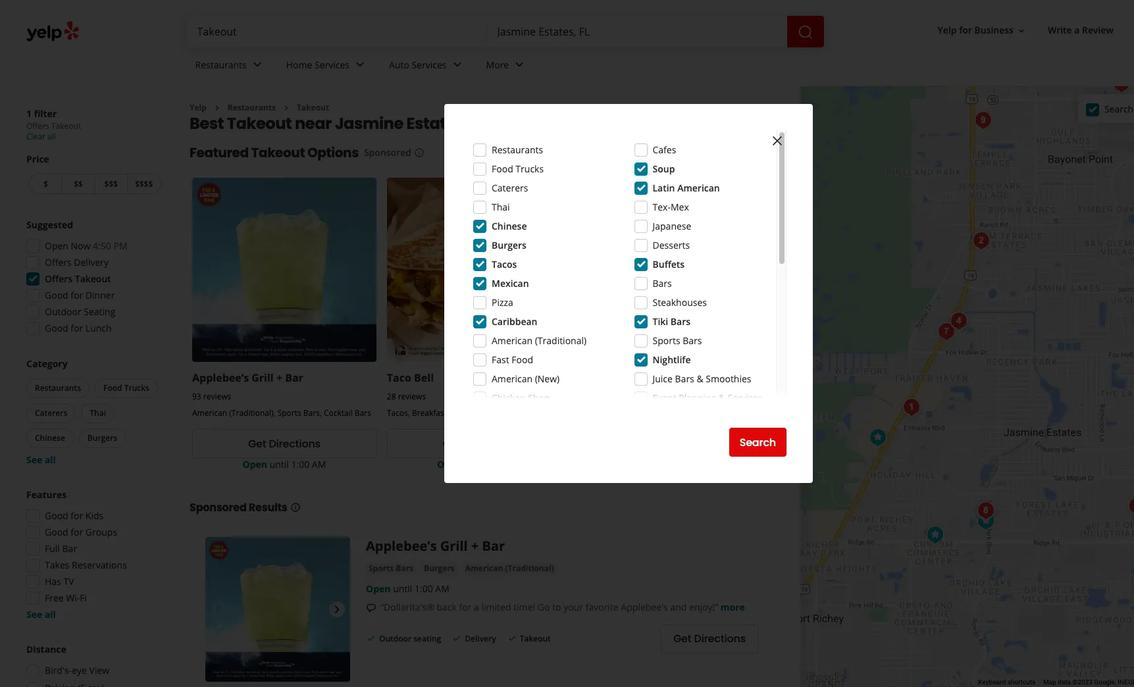 Task type: describe. For each thing, give the bounding box(es) containing it.
directions for reviews
[[464, 437, 516, 452]]

services inside search dialog
[[728, 392, 763, 404]]

bars up nightlife
[[683, 335, 702, 347]]

bird's-
[[45, 665, 72, 677]]

yelp for business button
[[933, 19, 1033, 42]]

business
[[975, 24, 1014, 37]]

1 horizontal spatial burgers button
[[422, 563, 458, 576]]

takeout up featured takeout options
[[227, 113, 292, 135]]

chicken shop
[[492, 392, 550, 404]]

see for features
[[26, 609, 42, 621]]

go
[[538, 602, 550, 614]]

previous image
[[211, 602, 227, 618]]

pizza
[[492, 296, 514, 309]]

american (traditional) inside search dialog
[[492, 335, 587, 347]]

outdoor seating
[[45, 306, 116, 318]]

write a review
[[1049, 24, 1114, 37]]

(traditional) inside button
[[505, 563, 554, 575]]

sponsored results
[[190, 501, 288, 516]]

0 vertical spatial open until 1:00 am
[[243, 459, 326, 471]]

tiki bars
[[653, 315, 691, 328]]

american inside american (traditional) button
[[466, 563, 503, 575]]

orchids thai restaurant image
[[973, 498, 1000, 524]]

applebee's grill + bar
[[366, 538, 505, 555]]

applebee's grill + bar 93 reviews american (traditional), sports bars, cocktail bars
[[192, 371, 371, 419]]

services for home services
[[315, 58, 350, 71]]

restaurants button
[[26, 379, 90, 398]]

bar inside group
[[62, 543, 77, 555]]

takes reservations
[[45, 559, 127, 572]]

free
[[45, 592, 64, 605]]

open now 4:50 pm
[[45, 240, 127, 252]]

16 checkmark v2 image for delivery
[[452, 633, 463, 644]]

1 horizontal spatial delivery
[[465, 634, 496, 645]]

super china chinese restaurant image
[[1125, 493, 1135, 519]]

shortcuts
[[1008, 679, 1036, 686]]

offers for offers takeout
[[45, 273, 73, 285]]

1
[[26, 107, 32, 120]]

juice
[[653, 373, 673, 385]]

latin american
[[653, 182, 720, 194]]

time!
[[514, 602, 536, 614]]

trucks inside food trucks button
[[124, 383, 149, 394]]

has
[[45, 576, 61, 588]]

see for category
[[26, 454, 42, 466]]

directions for bar
[[269, 437, 321, 452]]

see all button for features
[[26, 609, 56, 621]]

1 horizontal spatial until
[[393, 583, 413, 596]]

reviews inside taco bell 28 reviews tacos, breakfast & brunch, fast food
[[398, 391, 426, 403]]

features
[[26, 489, 67, 501]]

bars inside button
[[396, 563, 414, 575]]

sports bars inside button
[[369, 563, 414, 575]]

option group containing distance
[[22, 644, 163, 688]]

good for lunch
[[45, 322, 112, 335]]

good for good for groups
[[45, 526, 68, 539]]

0 horizontal spatial a
[[474, 602, 479, 614]]

thai inside search dialog
[[492, 201, 510, 213]]

16 chevron right v2 image for takeout
[[281, 103, 292, 113]]

tacos
[[492, 258, 517, 271]]

16 speech v2 image
[[366, 603, 377, 614]]

cocktail
[[324, 408, 353, 419]]

caterers button
[[26, 404, 76, 424]]

rooster thai sushi image
[[969, 228, 995, 254]]

bird's-eye view
[[45, 665, 109, 677]]

caterers inside button
[[35, 408, 67, 419]]

offers inside the 1 filter offers takeout clear all
[[26, 121, 49, 132]]

offers takeout
[[45, 273, 111, 285]]

next image
[[329, 602, 345, 618]]

google image
[[804, 671, 848, 688]]

write a review link
[[1043, 19, 1120, 42]]

has tv
[[45, 576, 74, 588]]

american (traditional) inside button
[[466, 563, 554, 575]]

(traditional) inside search dialog
[[535, 335, 587, 347]]

fi
[[80, 592, 87, 605]]

bar for applebee's grill + bar
[[482, 538, 505, 555]]

taco bell 28 reviews tacos, breakfast & brunch, fast food
[[387, 371, 523, 419]]

chicken inside search dialog
[[492, 392, 526, 404]]

write
[[1049, 24, 1073, 37]]

tiki
[[653, 315, 669, 328]]

get for reviews
[[443, 437, 461, 452]]

shop
[[528, 392, 550, 404]]

group containing features
[[22, 489, 163, 622]]

for for kids
[[71, 510, 83, 522]]

burgers inside search dialog
[[492, 239, 527, 252]]

tex-mex
[[653, 201, 689, 213]]

thai inside button
[[90, 408, 106, 419]]

28
[[387, 391, 396, 403]]

1 vertical spatial 16 info v2 image
[[290, 503, 301, 513]]

carolinas cuban cafe image
[[971, 107, 997, 133]]

caribbean
[[492, 315, 538, 328]]

takeout inside the 1 filter offers takeout clear all
[[51, 121, 81, 132]]

fl
[[472, 113, 487, 135]]

sports bars button
[[366, 563, 416, 576]]

featured takeout options
[[190, 144, 359, 162]]

food inside button
[[103, 383, 122, 394]]

sports inside applebee's grill + bar 93 reviews american (traditional), sports bars, cocktail bars
[[278, 408, 301, 419]]

sponsored for sponsored results
[[190, 501, 247, 516]]

outdoor for outdoor seating
[[45, 306, 81, 318]]

©2023
[[1073, 679, 1093, 686]]

open up 16 speech v2 "icon" at the bottom
[[366, 583, 391, 596]]

search 
[[1105, 102, 1135, 115]]

see all for features
[[26, 609, 56, 621]]

taste of curry image
[[946, 308, 973, 334]]

auto services link
[[379, 47, 476, 86]]

1 horizontal spatial applebee's grill + bar link
[[366, 538, 505, 555]]

takeout link
[[297, 102, 329, 113]]

bars inside applebee's grill + bar 93 reviews american (traditional), sports bars, cocktail bars
[[355, 408, 371, 419]]

juice bars & smoothies
[[653, 373, 752, 385]]

estates,
[[407, 113, 469, 135]]

2 horizontal spatial get directions link
[[661, 625, 759, 654]]

yelp for business
[[938, 24, 1014, 37]]

"dollarita's® back for a limited time! go to your favorite applebee's and enjoy!" more
[[381, 602, 746, 614]]

(traditional),
[[229, 408, 276, 419]]

search for search 
[[1105, 102, 1134, 115]]

$$$$
[[135, 178, 153, 190]]

sports inside search dialog
[[653, 335, 681, 347]]

for right 'back'
[[459, 602, 472, 614]]

best
[[190, 113, 224, 135]]

takes
[[45, 559, 69, 572]]

for for dinner
[[71, 289, 83, 302]]

search button
[[730, 428, 787, 457]]

american (traditional) link
[[463, 563, 557, 576]]

takeout down go
[[520, 634, 551, 645]]

price group
[[26, 153, 163, 197]]

soup
[[653, 163, 675, 175]]

open up results
[[243, 459, 267, 471]]

1 horizontal spatial chicken
[[605, 397, 634, 408]]

16 chevron right v2 image for restaurants
[[212, 103, 223, 113]]

0 vertical spatial restaurants link
[[185, 47, 276, 86]]

american (new)
[[492, 373, 560, 385]]

featured
[[190, 144, 249, 162]]

bars down steakhouses
[[671, 315, 691, 328]]

reviews inside applebee's grill + bar 93 reviews american (traditional), sports bars, cocktail bars
[[203, 391, 231, 403]]

restaurants inside button
[[35, 383, 81, 394]]

taco bell image
[[865, 425, 892, 451]]

pizza hut image
[[923, 522, 949, 548]]

for for groups
[[71, 526, 83, 539]]

good for good for dinner
[[45, 289, 68, 302]]

home
[[286, 58, 312, 71]]

more link
[[721, 602, 746, 614]]

24 chevron down v2 image for auto services
[[450, 57, 465, 73]]

pm
[[114, 240, 127, 252]]

bars right juice
[[675, 373, 695, 385]]

group containing suggested
[[22, 219, 163, 339]]

free wi-fi
[[45, 592, 87, 605]]

open down suggested
[[45, 240, 68, 252]]

24 chevron down v2 image for home services
[[352, 57, 368, 73]]

see all for category
[[26, 454, 56, 466]]

good for good for kids
[[45, 510, 68, 522]]

grill for applebee's grill + bar 93 reviews american (traditional), sports bars, cocktail bars
[[252, 371, 274, 385]]

papa johns pizza image
[[973, 508, 1000, 534]]

+ for applebee's grill + bar
[[472, 538, 479, 555]]

kids
[[86, 510, 104, 522]]

breakfast
[[412, 408, 447, 419]]

full
[[45, 543, 60, 555]]

2 horizontal spatial get directions
[[674, 632, 746, 647]]

all for features
[[45, 609, 56, 621]]

near
[[295, 113, 332, 135]]

map data ©2023 google, inegi
[[1044, 679, 1135, 686]]

0 horizontal spatial until
[[270, 459, 289, 471]]

1 vertical spatial 1:00
[[415, 583, 433, 596]]

desserts
[[653, 239, 690, 252]]

2 horizontal spatial directions
[[695, 632, 746, 647]]

1 horizontal spatial 16 info v2 image
[[414, 148, 425, 158]]

0 horizontal spatial delivery
[[74, 256, 109, 269]]

favorite
[[586, 602, 619, 614]]

1 horizontal spatial a
[[1075, 24, 1080, 37]]

applebee's
[[621, 602, 668, 614]]

takeout down the home services
[[297, 102, 329, 113]]

$
[[43, 178, 48, 190]]

enjoy!"
[[690, 602, 719, 614]]

more link
[[476, 47, 538, 86]]

argento's italian bistro image
[[934, 318, 960, 345]]

food trucks inside search dialog
[[492, 163, 544, 175]]

american up the mex at the right top
[[678, 182, 720, 194]]



Task type: locate. For each thing, give the bounding box(es) containing it.
sports left bars,
[[278, 408, 301, 419]]

trucks inside search dialog
[[516, 163, 544, 175]]

outdoor inside group
[[45, 306, 81, 318]]

1 reviews from the left
[[203, 391, 231, 403]]

see up distance
[[26, 609, 42, 621]]

pizza,
[[582, 397, 603, 408]]

3 good from the top
[[45, 510, 68, 522]]

24 chevron down v2 image inside home services link
[[352, 57, 368, 73]]

1 horizontal spatial chinese
[[492, 220, 527, 233]]

takeout up dinner
[[75, 273, 111, 285]]

1 horizontal spatial search
[[1105, 102, 1134, 115]]

chicken down american (new)
[[492, 392, 526, 404]]

1 24 chevron down v2 image from the left
[[352, 57, 368, 73]]

2 horizontal spatial burgers
[[492, 239, 527, 252]]

nightlife
[[653, 354, 691, 366]]

24 chevron down v2 image left auto
[[352, 57, 368, 73]]

0 vertical spatial 1:00
[[291, 459, 310, 471]]

get directions down brunch,
[[443, 437, 516, 452]]

offers for offers delivery
[[45, 256, 72, 269]]

american inside applebee's grill + bar 93 reviews american (traditional), sports bars, cocktail bars
[[192, 408, 227, 419]]

wings
[[636, 397, 658, 408]]

1 horizontal spatial 16 checkmark v2 image
[[507, 633, 517, 644]]

thai
[[492, 201, 510, 213], [90, 408, 106, 419]]

0 vertical spatial grill
[[252, 371, 274, 385]]

sponsored for sponsored
[[364, 146, 412, 159]]

good
[[45, 289, 68, 302], [45, 322, 68, 335], [45, 510, 68, 522], [45, 526, 68, 539]]

1 horizontal spatial 16 chevron right v2 image
[[281, 103, 292, 113]]

0 horizontal spatial services
[[315, 58, 350, 71]]

services
[[315, 58, 350, 71], [412, 58, 447, 71], [728, 392, 763, 404]]

see all down free
[[26, 609, 56, 621]]

restaurants inside the business categories element
[[195, 58, 247, 71]]

a
[[1075, 24, 1080, 37], [474, 602, 479, 614]]

1 vertical spatial grill
[[440, 538, 468, 555]]

burgers link
[[422, 563, 458, 576]]

24 chevron down v2 image
[[249, 57, 265, 73], [512, 57, 528, 73]]

0 vertical spatial see all
[[26, 454, 56, 466]]

reservations
[[72, 559, 127, 572]]

& for planning
[[719, 392, 726, 404]]

0 vertical spatial sports bars
[[653, 335, 702, 347]]

thai up tacos
[[492, 201, 510, 213]]

takeout inside group
[[75, 273, 111, 285]]

0 horizontal spatial 24 chevron down v2 image
[[352, 57, 368, 73]]

category
[[26, 358, 68, 370]]

16 checkmark v2 image for takeout
[[507, 633, 517, 644]]

burgers button
[[79, 429, 126, 449], [422, 563, 458, 576]]

24 chevron down v2 image
[[352, 57, 368, 73], [450, 57, 465, 73]]

american up the fast food
[[492, 335, 533, 347]]

taco
[[387, 371, 412, 385]]

search image
[[798, 24, 814, 40]]

2 24 chevron down v2 image from the left
[[450, 57, 465, 73]]

1 vertical spatial search
[[740, 435, 777, 450]]

offers delivery
[[45, 256, 109, 269]]

burgers button down thai button
[[79, 429, 126, 449]]

1 vertical spatial delivery
[[465, 634, 496, 645]]

16 chevron right v2 image right yelp link
[[212, 103, 223, 113]]

0 horizontal spatial open until 1:00 am
[[243, 459, 326, 471]]

sports bars up "dollarita's®
[[369, 563, 414, 575]]

until up "dollarita's®
[[393, 583, 413, 596]]

& up planning
[[697, 373, 704, 385]]

trucks
[[516, 163, 544, 175], [124, 383, 149, 394]]

restaurants link right best
[[228, 102, 276, 113]]

caterers inside search dialog
[[492, 182, 528, 194]]

1 vertical spatial (traditional)
[[505, 563, 554, 575]]

grill up burgers link
[[440, 538, 468, 555]]

get directions link down enjoy!"
[[661, 625, 759, 654]]

bar for applebee's grill + bar 93 reviews american (traditional), sports bars, cocktail bars
[[285, 371, 304, 385]]

good down offers takeout
[[45, 289, 68, 302]]

1 horizontal spatial +
[[472, 538, 479, 555]]

1 vertical spatial until
[[393, 583, 413, 596]]

yelp for yelp link
[[190, 102, 207, 113]]

cafes
[[653, 144, 677, 156]]

1 vertical spatial burgers button
[[422, 563, 458, 576]]

option group
[[22, 644, 163, 688]]

tv
[[64, 576, 74, 588]]

0 vertical spatial sports
[[653, 335, 681, 347]]

yelp inside yelp for business button
[[938, 24, 957, 37]]

seating
[[414, 634, 441, 645]]

1 vertical spatial chinese
[[35, 433, 65, 444]]

yelp left business at the right of page
[[938, 24, 957, 37]]

chinese inside search dialog
[[492, 220, 527, 233]]

for down offers takeout
[[71, 289, 83, 302]]

for inside button
[[960, 24, 973, 37]]

0 horizontal spatial 16 info v2 image
[[290, 503, 301, 513]]

& inside taco bell 28 reviews tacos, breakfast & brunch, fast food
[[449, 408, 455, 419]]

0 horizontal spatial burgers button
[[79, 429, 126, 449]]

1 vertical spatial sports bars
[[369, 563, 414, 575]]

get directions for reviews
[[443, 437, 516, 452]]

16 chevron down v2 image
[[1017, 25, 1027, 36]]

1 horizontal spatial 1:00
[[415, 583, 433, 596]]

+ inside applebee's grill + bar 93 reviews american (traditional), sports bars, cocktail bars
[[277, 371, 283, 385]]

24 chevron down v2 image for more
[[512, 57, 528, 73]]

2 vertical spatial all
[[45, 609, 56, 621]]

crazy burrito - hudson image
[[1109, 70, 1135, 96]]

search
[[1105, 102, 1134, 115], [740, 435, 777, 450]]

group
[[22, 219, 163, 339], [24, 358, 163, 467], [22, 489, 163, 622]]

sports inside button
[[369, 563, 394, 575]]

1 horizontal spatial 24 chevron down v2 image
[[450, 57, 465, 73]]

1 vertical spatial trucks
[[124, 383, 149, 394]]

1 vertical spatial see all
[[26, 609, 56, 621]]

"dollarita's®
[[381, 602, 435, 614]]

0 vertical spatial yelp
[[938, 24, 957, 37]]

2 vertical spatial offers
[[45, 273, 73, 285]]

lunch
[[86, 322, 112, 335]]

yelp link
[[190, 102, 207, 113]]

mex
[[671, 201, 689, 213]]

all inside the 1 filter offers takeout clear all
[[47, 131, 56, 142]]

1 vertical spatial +
[[472, 538, 479, 555]]

24 chevron down v2 image inside auto services link
[[450, 57, 465, 73]]

delivery
[[74, 256, 109, 269], [465, 634, 496, 645]]

bell
[[414, 371, 434, 385]]

1 vertical spatial sports
[[278, 408, 301, 419]]

0 vertical spatial see all button
[[26, 454, 56, 466]]

food trucks button
[[95, 379, 158, 398]]

offers down "filter"
[[26, 121, 49, 132]]

for down good for kids at the bottom left of page
[[71, 526, 83, 539]]

1 vertical spatial &
[[719, 392, 726, 404]]

1 horizontal spatial applebee's
[[366, 538, 437, 555]]

for for lunch
[[71, 322, 83, 335]]

get directions down bars,
[[248, 437, 321, 452]]

burgers button down applebee's grill + bar
[[422, 563, 458, 576]]

1 see from the top
[[26, 454, 42, 466]]

auto services
[[389, 58, 447, 71]]

sports down 'tiki bars'
[[653, 335, 681, 347]]

1 vertical spatial sponsored
[[190, 501, 247, 516]]

business categories element
[[185, 47, 1135, 86]]

applebee's for applebee's grill + bar
[[366, 538, 437, 555]]

applebee's grill + bar link up burgers link
[[366, 538, 505, 555]]

2 16 chevron right v2 image from the left
[[281, 103, 292, 113]]

data
[[1059, 679, 1072, 686]]

1 vertical spatial caterers
[[35, 408, 67, 419]]

2 reviews from the left
[[398, 391, 426, 403]]

sponsored left results
[[190, 501, 247, 516]]

2 horizontal spatial &
[[719, 392, 726, 404]]

fast right brunch,
[[488, 408, 503, 419]]

applebee's inside applebee's grill + bar 93 reviews american (traditional), sports bars, cocktail bars
[[192, 371, 249, 385]]

all for category
[[45, 454, 56, 466]]

burgers
[[492, 239, 527, 252], [88, 433, 117, 444], [424, 563, 455, 575]]

16 checkmark v2 image
[[366, 633, 377, 644]]

(traditional)
[[535, 335, 587, 347], [505, 563, 554, 575]]

(new)
[[535, 373, 560, 385]]

0 horizontal spatial am
[[312, 459, 326, 471]]

food trucks inside button
[[103, 383, 149, 394]]

get directions
[[248, 437, 321, 452], [443, 437, 516, 452], [674, 632, 746, 647]]

1 see all button from the top
[[26, 454, 56, 466]]

4 good from the top
[[45, 526, 68, 539]]

1 horizontal spatial services
[[412, 58, 447, 71]]

0 horizontal spatial burgers
[[88, 433, 117, 444]]

a right write
[[1075, 24, 1080, 37]]

open
[[45, 240, 68, 252], [243, 459, 267, 471], [438, 459, 462, 471], [366, 583, 391, 596]]

bar up american (traditional) link
[[482, 538, 505, 555]]

24 chevron down v2 image for restaurants
[[249, 57, 265, 73]]

takeout down near
[[251, 144, 305, 162]]

0 horizontal spatial +
[[277, 371, 283, 385]]

delivery down limited
[[465, 634, 496, 645]]

see all button down free
[[26, 609, 56, 621]]

1 horizontal spatial &
[[697, 373, 704, 385]]

16 checkmark v2 image
[[452, 633, 463, 644], [507, 633, 517, 644]]

bars left burgers link
[[396, 563, 414, 575]]

fast inside search dialog
[[492, 354, 510, 366]]

seating
[[84, 306, 116, 318]]

0 horizontal spatial search
[[740, 435, 777, 450]]

restaurants inside search dialog
[[492, 144, 544, 156]]

taco bell link
[[387, 371, 434, 385]]

outdoor for outdoor seating
[[379, 634, 412, 645]]

0 horizontal spatial get directions link
[[192, 430, 377, 459]]

yelp up featured
[[190, 102, 207, 113]]

grill for applebee's grill + bar
[[440, 538, 468, 555]]

24 chevron down v2 image left home
[[249, 57, 265, 73]]

good for groups
[[45, 526, 117, 539]]

more
[[486, 58, 509, 71]]

1 horizontal spatial am
[[436, 583, 450, 596]]

for up good for groups
[[71, 510, 83, 522]]

grill up (traditional),
[[252, 371, 274, 385]]

get directions link for bar
[[192, 430, 377, 459]]

fast inside taco bell 28 reviews tacos, breakfast & brunch, fast food
[[488, 408, 503, 419]]

1:00 up "dollarita's®
[[415, 583, 433, 596]]

filter
[[34, 107, 57, 120]]

0 vertical spatial outdoor
[[45, 306, 81, 318]]

1 vertical spatial a
[[474, 602, 479, 614]]

mexican
[[492, 277, 529, 290]]

1 vertical spatial thai
[[90, 408, 106, 419]]

2 vertical spatial sports
[[369, 563, 394, 575]]

keyboard shortcuts button
[[979, 678, 1036, 688]]

chicken right pizza,
[[605, 397, 634, 408]]

now
[[71, 240, 91, 252]]

search dialog
[[0, 0, 1135, 688]]

1 horizontal spatial get
[[443, 437, 461, 452]]

1 24 chevron down v2 image from the left
[[249, 57, 265, 73]]

google,
[[1095, 679, 1117, 686]]

24 chevron down v2 image inside more link
[[512, 57, 528, 73]]

1 vertical spatial fast
[[488, 408, 503, 419]]

0 horizontal spatial sports bars
[[369, 563, 414, 575]]

0 horizontal spatial reviews
[[203, 391, 231, 403]]

smoothies
[[706, 373, 752, 385]]

yelp for yelp for business
[[938, 24, 957, 37]]

chinese inside button
[[35, 433, 65, 444]]

all
[[47, 131, 56, 142], [45, 454, 56, 466], [45, 609, 56, 621]]

services right home
[[315, 58, 350, 71]]

see down chinese button
[[26, 454, 42, 466]]

burgers for the top burgers button
[[88, 433, 117, 444]]

see all button for category
[[26, 454, 56, 466]]

0 horizontal spatial 1:00
[[291, 459, 310, 471]]

0 horizontal spatial trucks
[[124, 383, 149, 394]]

sports
[[653, 335, 681, 347], [278, 408, 301, 419], [369, 563, 394, 575]]

$$ button
[[62, 174, 95, 194]]

2 16 checkmark v2 image from the left
[[507, 633, 517, 644]]

for
[[960, 24, 973, 37], [71, 289, 83, 302], [71, 322, 83, 335], [71, 510, 83, 522], [71, 526, 83, 539], [459, 602, 472, 614]]

distance
[[26, 644, 66, 656]]

takeout down "filter"
[[51, 121, 81, 132]]

grill inside applebee's grill + bar 93 reviews american (traditional), sports bars, cocktail bars
[[252, 371, 274, 385]]

american down the fast food
[[492, 373, 533, 385]]

keyboard shortcuts
[[979, 679, 1036, 686]]

see all down chinese button
[[26, 454, 56, 466]]

fast
[[492, 354, 510, 366], [488, 408, 503, 419]]

restaurants link
[[185, 47, 276, 86], [228, 102, 276, 113]]

burgers inside group
[[88, 433, 117, 444]]

options
[[308, 144, 359, 162]]

get directions link down bars,
[[192, 430, 377, 459]]

a left limited
[[474, 602, 479, 614]]

open until 1:00 am up "dollarita's®
[[366, 583, 450, 596]]

get
[[248, 437, 266, 452], [443, 437, 461, 452], [674, 632, 692, 647]]

sports bars link
[[366, 563, 416, 576]]

applebee's up sports bars link
[[366, 538, 437, 555]]

0 vertical spatial burgers button
[[79, 429, 126, 449]]

steakhouses
[[653, 296, 707, 309]]

outdoor up the good for lunch
[[45, 306, 81, 318]]

burgers down applebee's grill + bar
[[424, 563, 455, 575]]

16 chevron right v2 image left takeout link
[[281, 103, 292, 113]]

sports bars
[[653, 335, 702, 347], [369, 563, 414, 575]]

16 info v2 image right results
[[290, 503, 301, 513]]

inegi
[[1119, 679, 1135, 686]]

chinese button
[[26, 429, 74, 449]]

0 horizontal spatial chinese
[[35, 433, 65, 444]]

2 horizontal spatial bar
[[482, 538, 505, 555]]

get for bar
[[248, 437, 266, 452]]

sponsored down jasmine
[[364, 146, 412, 159]]

24 chevron down v2 image right more
[[512, 57, 528, 73]]

0 vertical spatial applebee's
[[192, 371, 249, 385]]

None search field
[[187, 16, 827, 47]]

user actions element
[[928, 18, 1135, 45]]

2 see all from the top
[[26, 609, 56, 621]]

american down 93
[[192, 408, 227, 419]]

$ button
[[29, 174, 62, 194]]

burgers up tacos
[[492, 239, 527, 252]]

2 see from the top
[[26, 609, 42, 621]]

1 see all from the top
[[26, 454, 56, 466]]

1 vertical spatial food trucks
[[103, 383, 149, 394]]

applebee's grill + bar link up (traditional),
[[192, 371, 304, 385]]

close image
[[770, 133, 786, 149]]

dinner
[[86, 289, 115, 302]]

0 vertical spatial applebee's grill + bar link
[[192, 371, 304, 385]]

good for dinner
[[45, 289, 115, 302]]

reviews right 93
[[203, 391, 231, 403]]

1 vertical spatial offers
[[45, 256, 72, 269]]

1 horizontal spatial sponsored
[[364, 146, 412, 159]]

1 horizontal spatial bar
[[285, 371, 304, 385]]

thai button
[[81, 404, 115, 424]]

bar right the full
[[62, 543, 77, 555]]

latin
[[653, 182, 675, 194]]

1 vertical spatial group
[[24, 358, 163, 467]]

thai down food trucks button
[[90, 408, 106, 419]]

pizza, chicken wings
[[582, 397, 658, 408]]

clear
[[26, 131, 45, 142]]

0 horizontal spatial thai
[[90, 408, 106, 419]]

2 horizontal spatial sports
[[653, 335, 681, 347]]

mamma mia pizzeria image
[[973, 498, 999, 525]]

get directions link for reviews
[[387, 430, 571, 459]]

1 vertical spatial see all button
[[26, 609, 56, 621]]

outdoor right 16 checkmark v2 icon
[[379, 634, 412, 645]]

1 vertical spatial see
[[26, 609, 42, 621]]

groups
[[86, 526, 117, 539]]

good down features at the left bottom
[[45, 510, 68, 522]]

services down smoothies
[[728, 392, 763, 404]]

all down chinese button
[[45, 454, 56, 466]]

good down outdoor seating on the left top of page
[[45, 322, 68, 335]]

chiki churros image
[[899, 394, 925, 421]]

to
[[553, 602, 562, 614]]

directions down brunch,
[[464, 437, 516, 452]]

16 checkmark v2 image right seating
[[452, 633, 463, 644]]

group containing category
[[24, 358, 163, 467]]

16 info v2 image
[[414, 148, 425, 158], [290, 503, 301, 513]]

applebee's up 93
[[192, 371, 249, 385]]

sports bars inside search dialog
[[653, 335, 702, 347]]

1 horizontal spatial outdoor
[[379, 634, 412, 645]]

get directions link down brunch,
[[387, 430, 571, 459]]

(traditional) up (new)
[[535, 335, 587, 347]]

1 16 chevron right v2 image from the left
[[212, 103, 223, 113]]

2 see all button from the top
[[26, 609, 56, 621]]

good up the full
[[45, 526, 68, 539]]

burgers down thai button
[[88, 433, 117, 444]]

1 vertical spatial american (traditional)
[[466, 563, 554, 575]]

2 horizontal spatial get
[[674, 632, 692, 647]]

0 horizontal spatial sports
[[278, 408, 301, 419]]

get down (traditional),
[[248, 437, 266, 452]]

bars down the buffets
[[653, 277, 672, 290]]

0 vertical spatial food trucks
[[492, 163, 544, 175]]

1 horizontal spatial sports
[[369, 563, 394, 575]]

2 24 chevron down v2 image from the left
[[512, 57, 528, 73]]

1 vertical spatial am
[[436, 583, 450, 596]]

& for bars
[[697, 373, 704, 385]]

$$
[[74, 178, 83, 190]]

16 info v2 image down estates,
[[414, 148, 425, 158]]

0 vertical spatial 16 info v2 image
[[414, 148, 425, 158]]

0 vertical spatial offers
[[26, 121, 49, 132]]

delivery down open now 4:50 pm
[[74, 256, 109, 269]]

0 vertical spatial &
[[697, 373, 704, 385]]

2 good from the top
[[45, 322, 68, 335]]

$$$$ button
[[127, 174, 161, 194]]

american up limited
[[466, 563, 503, 575]]

get directions for bar
[[248, 437, 321, 452]]

until up results
[[270, 459, 289, 471]]

sports bars up nightlife
[[653, 335, 702, 347]]

1 vertical spatial outdoor
[[379, 634, 412, 645]]

see
[[26, 454, 42, 466], [26, 609, 42, 621]]

0 horizontal spatial food trucks
[[103, 383, 149, 394]]

2 vertical spatial group
[[22, 489, 163, 622]]

get down the and
[[674, 632, 692, 647]]

1 vertical spatial open until 1:00 am
[[366, 583, 450, 596]]

1 good from the top
[[45, 289, 68, 302]]

1 vertical spatial burgers
[[88, 433, 117, 444]]

+ for applebee's grill + bar 93 reviews american (traditional), sports bars, cocktail bars
[[277, 371, 283, 385]]

buffets
[[653, 258, 685, 271]]

limited
[[482, 602, 511, 614]]

0 horizontal spatial chicken
[[492, 392, 526, 404]]

1 16 checkmark v2 image from the left
[[452, 633, 463, 644]]

slideshow element
[[205, 538, 350, 683]]

bar inside applebee's grill + bar 93 reviews american (traditional), sports bars, cocktail bars
[[285, 371, 304, 385]]

services for auto services
[[412, 58, 447, 71]]

& down smoothies
[[719, 392, 726, 404]]

1 vertical spatial restaurants link
[[228, 102, 276, 113]]

16 chevron right v2 image
[[212, 103, 223, 113], [281, 103, 292, 113]]

0 vertical spatial group
[[22, 219, 163, 339]]

open down breakfast
[[438, 459, 462, 471]]

american (traditional) up limited
[[466, 563, 554, 575]]

event planning & services
[[653, 392, 763, 404]]

bars,
[[304, 408, 322, 419]]

0 vertical spatial +
[[277, 371, 283, 385]]

4:50
[[93, 240, 111, 252]]

home services link
[[276, 47, 379, 86]]

clear all link
[[26, 131, 56, 142]]

0 horizontal spatial sponsored
[[190, 501, 247, 516]]

fast food
[[492, 354, 534, 366]]

1 horizontal spatial sports bars
[[653, 335, 702, 347]]

good for good for lunch
[[45, 322, 68, 335]]

0 horizontal spatial outdoor
[[45, 306, 81, 318]]

tex-
[[653, 201, 671, 213]]

for down outdoor seating on the left top of page
[[71, 322, 83, 335]]

applebee's for applebee's grill + bar 93 reviews american (traditional), sports bars, cocktail bars
[[192, 371, 249, 385]]

directions down more link
[[695, 632, 746, 647]]

24 chevron down v2 image right auto services
[[450, 57, 465, 73]]

applebee's grill + bar image
[[205, 538, 350, 683]]

brunch,
[[457, 408, 486, 419]]

all right clear
[[47, 131, 56, 142]]

bars right cocktail
[[355, 408, 371, 419]]

sports up 16 speech v2 "icon" at the bottom
[[369, 563, 394, 575]]

search inside search button
[[740, 435, 777, 450]]

restaurants link up yelp link
[[185, 47, 276, 86]]

0 vertical spatial (traditional)
[[535, 335, 587, 347]]

chinese down caterers button
[[35, 433, 65, 444]]

search for search
[[740, 435, 777, 450]]

1 vertical spatial yelp
[[190, 102, 207, 113]]

food
[[492, 163, 514, 175], [512, 354, 534, 366], [103, 383, 122, 394], [505, 408, 523, 419]]

1 filter offers takeout clear all
[[26, 107, 81, 142]]

map region
[[760, 0, 1135, 688]]

0 horizontal spatial directions
[[269, 437, 321, 452]]

food inside taco bell 28 reviews tacos, breakfast & brunch, fast food
[[505, 408, 523, 419]]

for for business
[[960, 24, 973, 37]]

burgers for the rightmost burgers button
[[424, 563, 455, 575]]

16 checkmark v2 image down time!
[[507, 633, 517, 644]]

all down free
[[45, 609, 56, 621]]



Task type: vqa. For each thing, say whether or not it's contained in the screenshot.
24 chevron down v2 image inside the More link
yes



